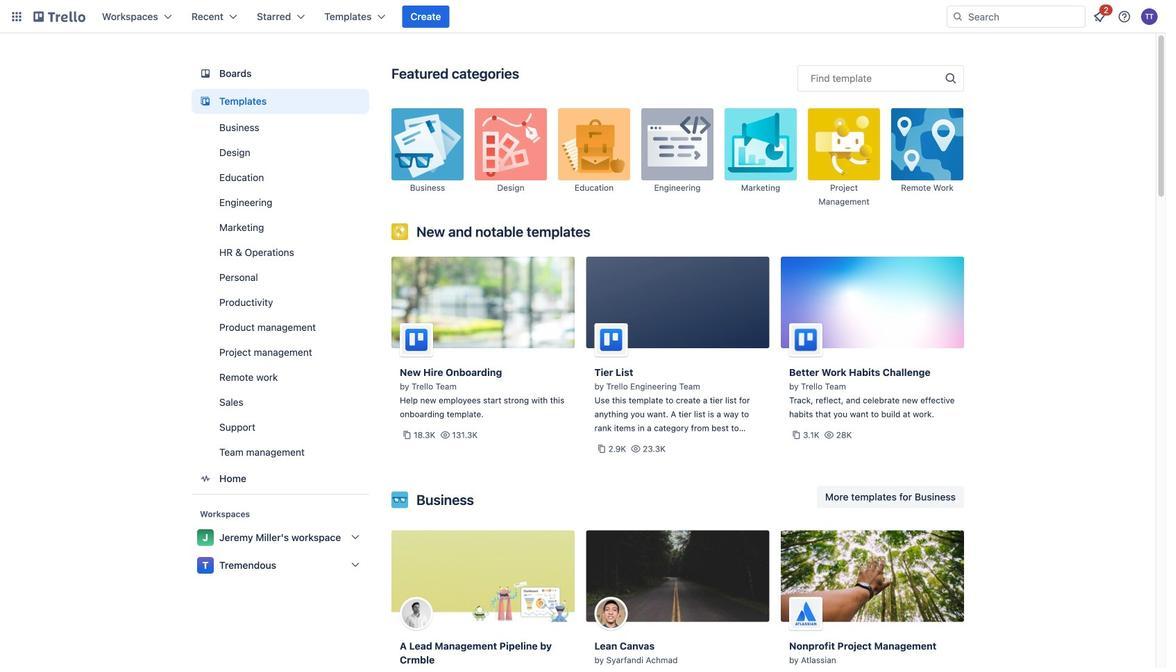 Task type: vqa. For each thing, say whether or not it's contained in the screenshot.
the middle 'Ups'
no



Task type: locate. For each thing, give the bounding box(es) containing it.
business icon image
[[392, 108, 464, 180], [392, 492, 408, 509]]

search image
[[952, 11, 964, 22]]

None field
[[798, 65, 964, 92]]

back to home image
[[33, 6, 85, 28]]

trello team image
[[400, 324, 433, 357]]

0 vertical spatial business icon image
[[392, 108, 464, 180]]

home image
[[197, 471, 214, 487]]

project management icon image
[[808, 108, 880, 180]]

Search field
[[964, 7, 1085, 26]]

1 vertical spatial business icon image
[[392, 492, 408, 509]]

2 notifications image
[[1091, 8, 1108, 25]]

engineering icon image
[[641, 108, 714, 180]]

trello team image
[[789, 324, 823, 357]]

education icon image
[[558, 108, 630, 180]]

trello engineering team image
[[595, 324, 628, 357]]

template board image
[[197, 93, 214, 110]]



Task type: describe. For each thing, give the bounding box(es) containing it.
primary element
[[0, 0, 1166, 33]]

marketing icon image
[[725, 108, 797, 180]]

terry turtle (terryturtle) image
[[1141, 8, 1158, 25]]

design icon image
[[475, 108, 547, 180]]

remote work icon image
[[891, 108, 964, 180]]

open information menu image
[[1118, 10, 1132, 24]]

1 business icon image from the top
[[392, 108, 464, 180]]

toni, founder @ crmble image
[[400, 597, 433, 631]]

2 business icon image from the top
[[392, 492, 408, 509]]

atlassian image
[[789, 597, 823, 631]]

syarfandi achmad image
[[595, 597, 628, 631]]

board image
[[197, 65, 214, 82]]



